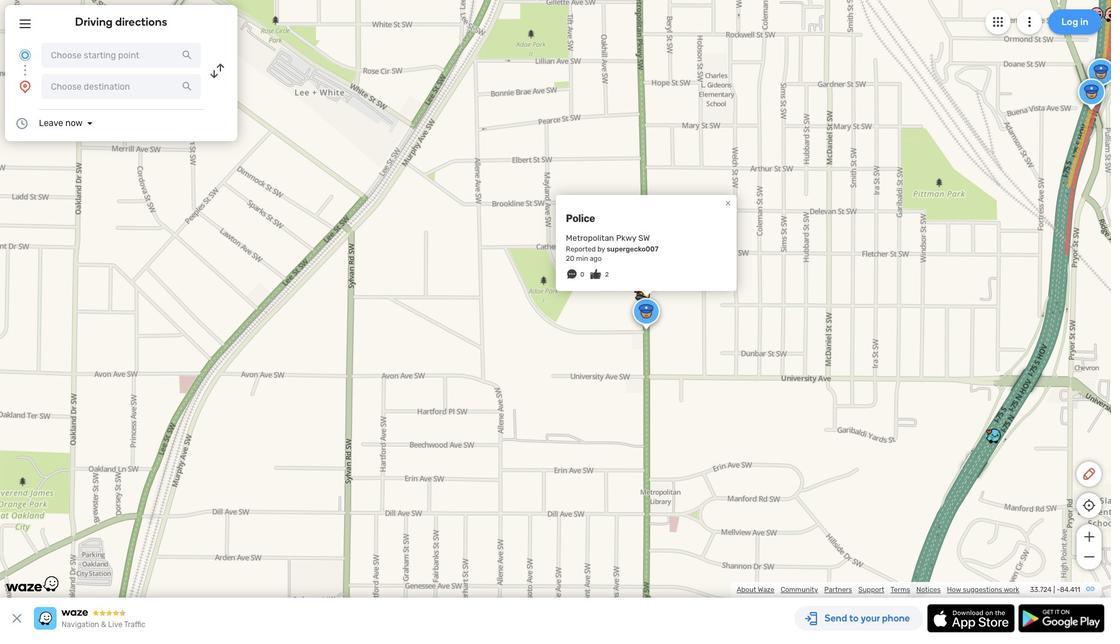 Task type: locate. For each thing, give the bounding box(es) containing it.
community
[[781, 587, 818, 595]]

20
[[566, 255, 574, 263]]

terms link
[[891, 587, 910, 595]]

community link
[[781, 587, 818, 595]]

metropolitan
[[566, 233, 614, 243]]

leave
[[39, 118, 63, 129]]

33.724
[[1030, 587, 1052, 595]]

navigation & live traffic
[[62, 621, 145, 630]]

leave now
[[39, 118, 83, 129]]

× link
[[722, 197, 734, 209]]

by
[[597, 246, 605, 254]]

partners link
[[824, 587, 852, 595]]

waze
[[758, 587, 774, 595]]

×
[[725, 197, 731, 209]]

reported
[[566, 246, 596, 254]]

zoom out image
[[1081, 550, 1097, 565]]

directions
[[115, 15, 167, 29]]

police
[[566, 213, 595, 225]]

now
[[65, 118, 83, 129]]

location image
[[18, 79, 33, 94]]

min
[[576, 255, 588, 263]]

clock image
[[14, 116, 30, 131]]

notices
[[916, 587, 941, 595]]

work
[[1004, 587, 1019, 595]]

sw
[[638, 233, 650, 243]]

-
[[1057, 587, 1060, 595]]

support link
[[858, 587, 884, 595]]



Task type: describe. For each thing, give the bounding box(es) containing it.
partners
[[824, 587, 852, 595]]

supergecko007
[[607, 246, 658, 254]]

how suggestions work link
[[947, 587, 1019, 595]]

metropolitan pkwy sw reported by supergecko007 20 min ago
[[566, 233, 658, 263]]

zoom in image
[[1081, 530, 1097, 545]]

0
[[580, 271, 584, 279]]

Choose destination text field
[[41, 74, 201, 99]]

84.411
[[1060, 587, 1080, 595]]

terms
[[891, 587, 910, 595]]

ago
[[590, 255, 602, 263]]

33.724 | -84.411
[[1030, 587, 1080, 595]]

suggestions
[[963, 587, 1002, 595]]

link image
[[1085, 585, 1095, 595]]

Choose starting point text field
[[41, 43, 201, 68]]

support
[[858, 587, 884, 595]]

&
[[101, 621, 106, 630]]

notices link
[[916, 587, 941, 595]]

|
[[1053, 587, 1055, 595]]

driving
[[75, 15, 113, 29]]

navigation
[[62, 621, 99, 630]]

driving directions
[[75, 15, 167, 29]]

traffic
[[124, 621, 145, 630]]

about
[[737, 587, 756, 595]]

current location image
[[18, 48, 33, 63]]

2
[[605, 271, 609, 279]]

pkwy
[[616, 233, 636, 243]]

x image
[[9, 612, 24, 627]]

about waze community partners support terms notices how suggestions work
[[737, 587, 1019, 595]]

about waze link
[[737, 587, 774, 595]]

pencil image
[[1082, 467, 1097, 482]]

how
[[947, 587, 961, 595]]

live
[[108, 621, 122, 630]]



Task type: vqa. For each thing, say whether or not it's contained in the screenshot.
Try practice mode link
no



